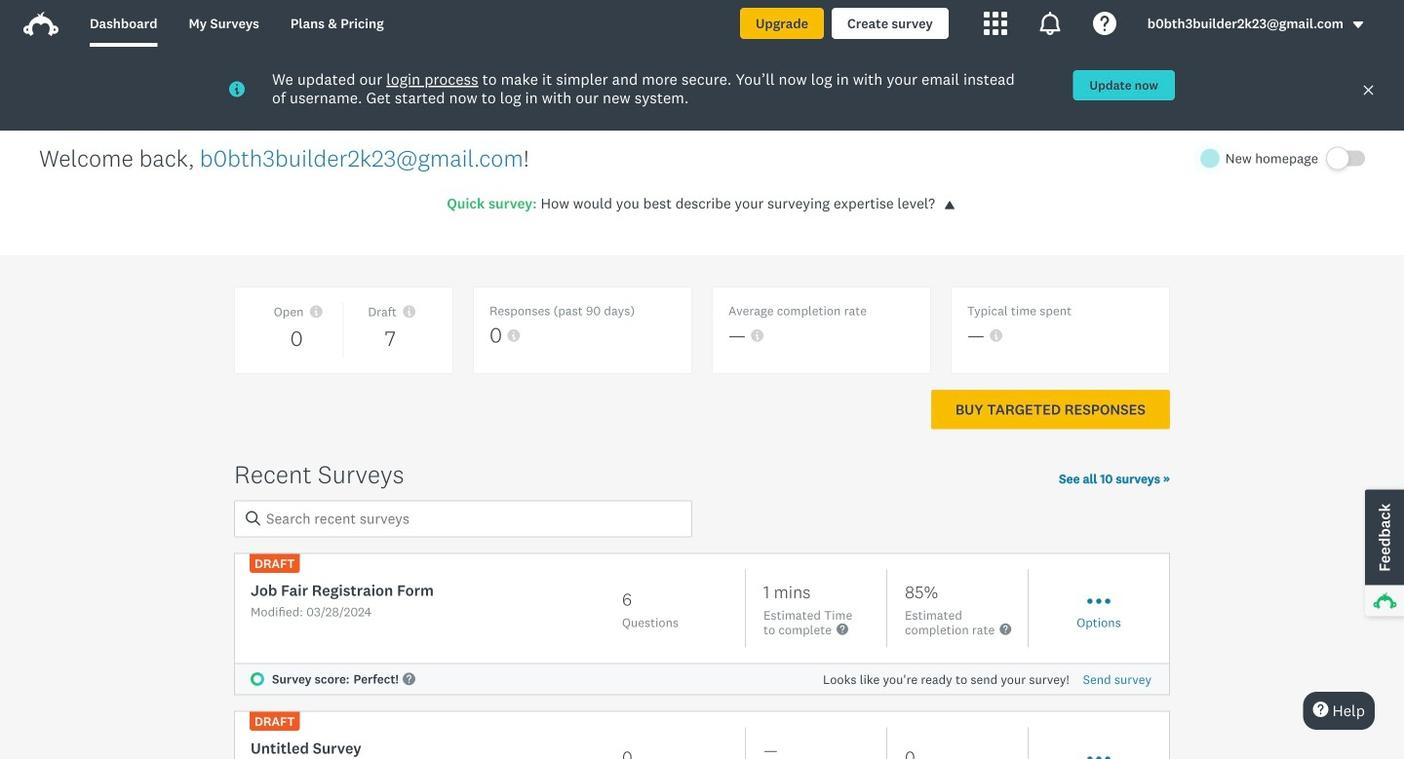 Task type: describe. For each thing, give the bounding box(es) containing it.
dropdown arrow image
[[1352, 18, 1366, 32]]

surveymonkey logo image
[[23, 12, 59, 36]]



Task type: locate. For each thing, give the bounding box(es) containing it.
Search recent surveys text field
[[234, 501, 693, 538]]

1 horizontal spatial products icon image
[[1039, 12, 1062, 35]]

2 products icon image from the left
[[1039, 12, 1062, 35]]

0 horizontal spatial products icon image
[[984, 12, 1007, 35]]

x image
[[1363, 84, 1375, 97]]

1 products icon image from the left
[[984, 12, 1007, 35]]

products icon image
[[984, 12, 1007, 35], [1039, 12, 1062, 35]]

help icon image
[[1093, 12, 1117, 35]]

None field
[[234, 501, 693, 538]]



Task type: vqa. For each thing, say whether or not it's contained in the screenshot.
Search TEXT FIELD
no



